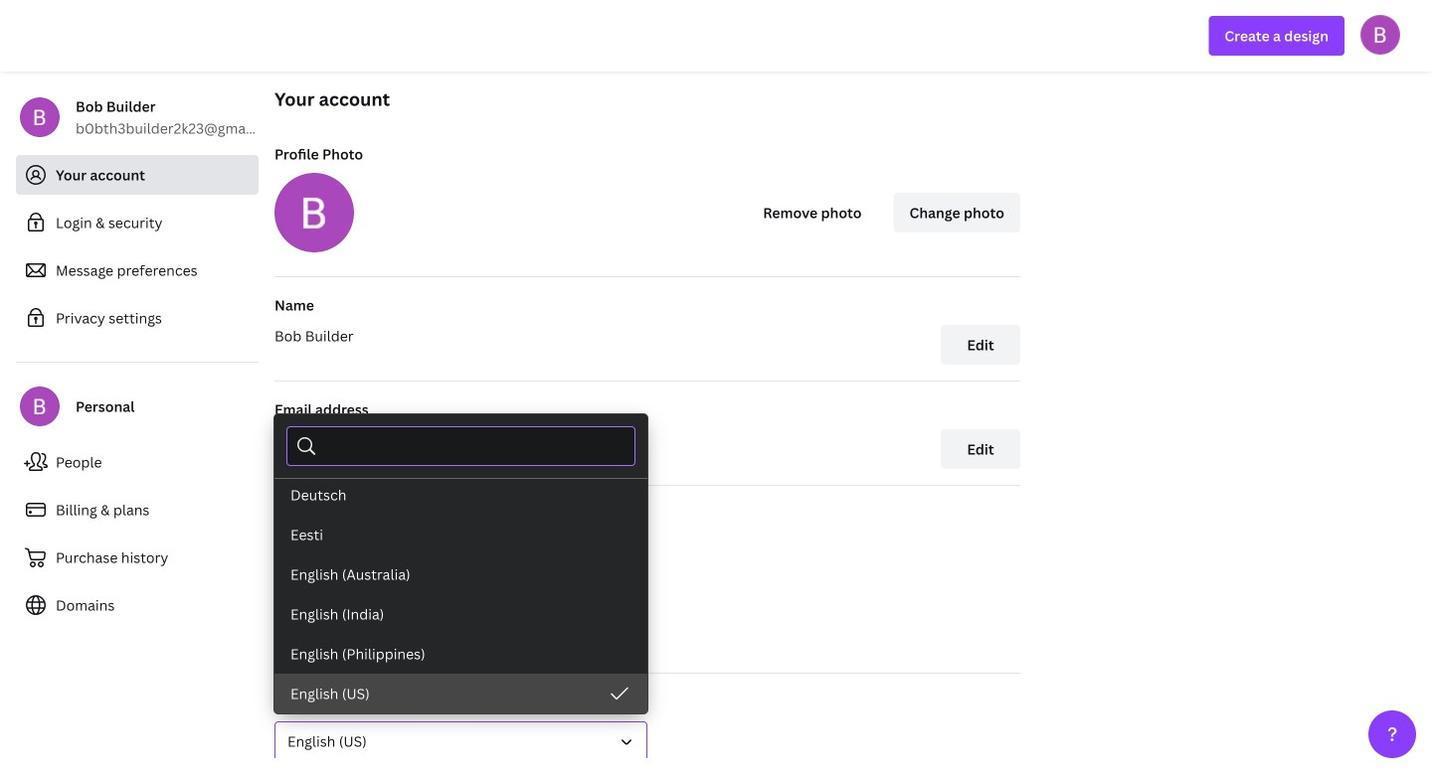 Task type: describe. For each thing, give the bounding box(es) containing it.
2 option from the top
[[275, 515, 648, 555]]

bob builder image
[[1361, 15, 1400, 54]]

1 option from the top
[[275, 475, 648, 515]]

5 option from the top
[[275, 635, 648, 674]]

6 option from the top
[[275, 674, 648, 714]]

language: english (us) list box
[[275, 38, 648, 775]]

3 option from the top
[[275, 555, 648, 595]]

Language: English (US) button
[[275, 722, 648, 762]]



Task type: vqa. For each thing, say whether or not it's contained in the screenshot.
third option
yes



Task type: locate. For each thing, give the bounding box(es) containing it.
None search field
[[326, 428, 623, 466]]

4 option from the top
[[275, 595, 648, 635]]

option
[[275, 475, 648, 515], [275, 515, 648, 555], [275, 555, 648, 595], [275, 595, 648, 635], [275, 635, 648, 674], [275, 674, 648, 714]]



